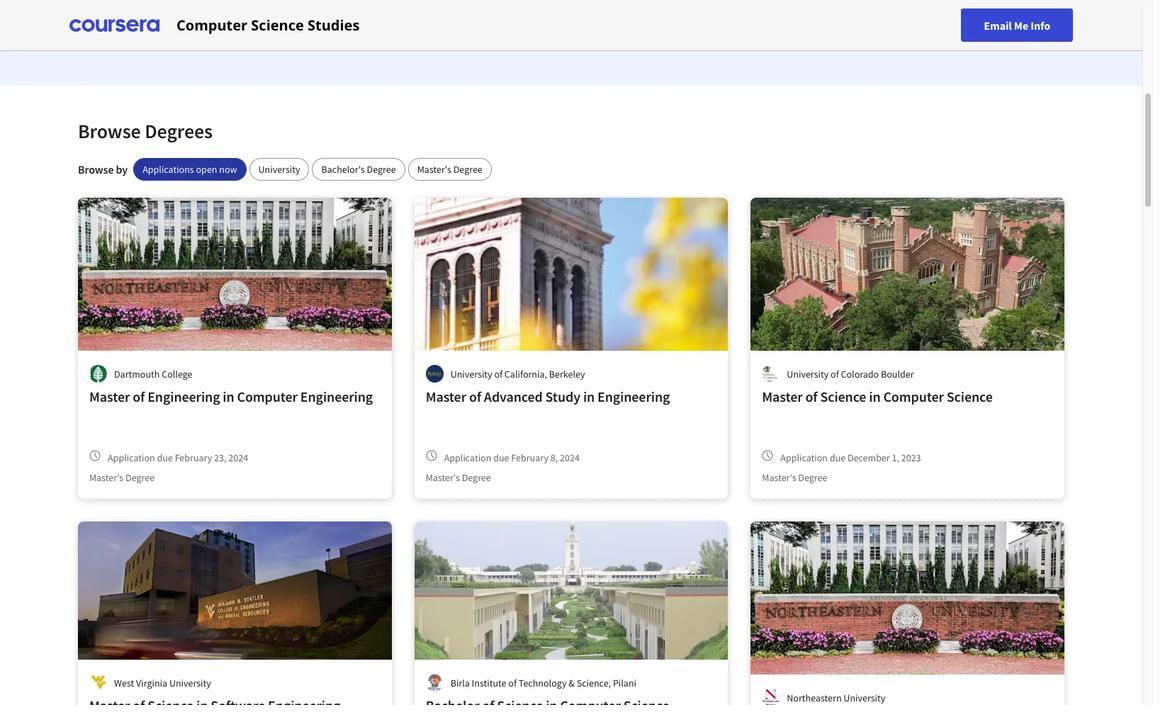 Task type: vqa. For each thing, say whether or not it's contained in the screenshot.


Task type: describe. For each thing, give the bounding box(es) containing it.
application due december 1, 2023
[[781, 451, 921, 464]]

university of california, berkeley logo image
[[426, 365, 444, 383]]

master's for master of engineering in computer engineering
[[89, 471, 124, 484]]

1 engineering from the left
[[148, 388, 220, 405]]

email me info
[[984, 18, 1051, 32]]

in for master of engineering in computer engineering
[[223, 388, 234, 405]]

northeastern
[[787, 692, 842, 704]]

23,
[[214, 451, 227, 464]]

december
[[848, 451, 890, 464]]

university of colorado boulder
[[787, 368, 914, 380]]

computer for master of engineering in computer engineering
[[237, 388, 298, 405]]

of for california,
[[494, 368, 503, 380]]

computer science studies
[[177, 15, 360, 34]]

degree for master of science in computer science
[[798, 471, 828, 484]]

university right virginia at the left of the page
[[169, 677, 211, 689]]

of right institute
[[509, 677, 517, 689]]

university of colorado boulder logo image
[[762, 365, 780, 383]]

email
[[984, 18, 1012, 32]]

boulder
[[881, 368, 914, 380]]

northeastern university  logo image
[[762, 689, 780, 705]]

email me info button
[[962, 9, 1073, 42]]

degree for master of engineering in computer engineering
[[125, 471, 155, 484]]

now
[[219, 163, 237, 176]]

master for master of advanced study in engineering
[[426, 388, 466, 405]]

of for colorado
[[831, 368, 839, 380]]

2 horizontal spatial science
[[947, 388, 993, 405]]

west
[[114, 677, 134, 689]]

advanced
[[484, 388, 543, 405]]

master's degree inside button
[[417, 163, 483, 176]]

browse for browse by
[[78, 162, 114, 177]]

browse by group
[[133, 158, 492, 181]]

college
[[162, 368, 192, 380]]

engineering for master of engineering in computer engineering
[[300, 388, 373, 405]]

2023
[[902, 451, 921, 464]]

northeastern university
[[787, 692, 886, 704]]

browse for browse degrees
[[78, 118, 141, 144]]

master's degree for master of science in computer science
[[762, 471, 828, 484]]

study
[[546, 388, 581, 405]]

info
[[1031, 18, 1051, 32]]

master's for master of advanced study in engineering
[[426, 471, 460, 484]]

browse by
[[78, 162, 128, 177]]

university of california, berkeley
[[451, 368, 585, 380]]

of for engineering
[[133, 388, 145, 405]]

application for science
[[781, 451, 828, 464]]

of for advanced
[[469, 388, 481, 405]]

west virginia university logo image
[[89, 674, 107, 692]]

february for advanced
[[511, 451, 549, 464]]

degree inside button
[[453, 163, 483, 176]]

dartmouth college logo image
[[89, 365, 107, 383]]

application for engineering
[[108, 451, 155, 464]]

open
[[196, 163, 217, 176]]

university for university of colorado boulder
[[787, 368, 829, 380]]

virginia
[[136, 677, 167, 689]]

master's degree for master of advanced study in engineering
[[426, 471, 491, 484]]

applications
[[143, 163, 194, 176]]

master for master of science in computer science
[[762, 388, 803, 405]]

birla
[[451, 677, 470, 689]]

february for engineering
[[175, 451, 212, 464]]

birla institute of technology & science, pilani logo image
[[426, 674, 444, 692]]

by
[[116, 162, 128, 177]]



Task type: locate. For each thing, give the bounding box(es) containing it.
master's for master of science in computer science
[[762, 471, 796, 484]]

University button
[[249, 158, 309, 181]]

northeastern university link
[[751, 522, 1065, 705]]

colorado
[[841, 368, 879, 380]]

of down university of colorado boulder
[[806, 388, 818, 405]]

of left the colorado
[[831, 368, 839, 380]]

degree
[[367, 163, 396, 176], [453, 163, 483, 176], [125, 471, 155, 484], [462, 471, 491, 484], [798, 471, 828, 484]]

technology
[[519, 677, 567, 689]]

1 2024 from the left
[[228, 451, 248, 464]]

degrees
[[145, 118, 213, 144]]

february left 23,
[[175, 451, 212, 464]]

browse left by
[[78, 162, 114, 177]]

science
[[251, 15, 304, 34], [821, 388, 867, 405], [947, 388, 993, 405]]

degree for master of advanced study in engineering
[[462, 471, 491, 484]]

1 master from the left
[[89, 388, 130, 405]]

2 due from the left
[[493, 451, 509, 464]]

2 engineering from the left
[[300, 388, 373, 405]]

1 horizontal spatial 2024
[[560, 451, 580, 464]]

application due february 8, 2024
[[444, 451, 580, 464]]

0 horizontal spatial science
[[251, 15, 304, 34]]

1 horizontal spatial february
[[511, 451, 549, 464]]

2024 right 23,
[[228, 451, 248, 464]]

0 horizontal spatial engineering
[[148, 388, 220, 405]]

2 february from the left
[[511, 451, 549, 464]]

me
[[1014, 18, 1029, 32]]

3 application from the left
[[781, 451, 828, 464]]

birla institute of technology & science, pilani link
[[414, 522, 728, 705]]

master down dartmouth college logo
[[89, 388, 130, 405]]

of down dartmouth
[[133, 388, 145, 405]]

2 2024 from the left
[[560, 451, 580, 464]]

master of engineering in computer engineering
[[89, 388, 373, 405]]

bachelor's
[[321, 163, 365, 176]]

application for advanced
[[444, 451, 492, 464]]

1 horizontal spatial due
[[493, 451, 509, 464]]

1 horizontal spatial in
[[583, 388, 595, 405]]

in up 23,
[[223, 388, 234, 405]]

0 horizontal spatial february
[[175, 451, 212, 464]]

0 horizontal spatial 2024
[[228, 451, 248, 464]]

1 horizontal spatial engineering
[[300, 388, 373, 405]]

computer
[[177, 15, 248, 34], [237, 388, 298, 405], [884, 388, 944, 405]]

1 application from the left
[[108, 451, 155, 464]]

2 in from the left
[[583, 388, 595, 405]]

2 horizontal spatial master
[[762, 388, 803, 405]]

west virginia university
[[114, 677, 211, 689]]

&
[[569, 677, 575, 689]]

1 due from the left
[[157, 451, 173, 464]]

master of science in computer science
[[762, 388, 993, 405]]

of up advanced
[[494, 368, 503, 380]]

master's degree for master of engineering in computer engineering
[[89, 471, 155, 484]]

berkeley
[[549, 368, 585, 380]]

university right 'now'
[[258, 163, 300, 176]]

2 browse from the top
[[78, 162, 114, 177]]

1,
[[892, 451, 900, 464]]

2024
[[228, 451, 248, 464], [560, 451, 580, 464]]

degree inside button
[[367, 163, 396, 176]]

Master's Degree button
[[408, 158, 492, 181]]

due for science
[[830, 451, 846, 464]]

in right study
[[583, 388, 595, 405]]

Applications open now button
[[133, 158, 246, 181]]

master
[[89, 388, 130, 405], [426, 388, 466, 405], [762, 388, 803, 405]]

3 engineering from the left
[[598, 388, 670, 405]]

0 vertical spatial browse
[[78, 118, 141, 144]]

pilani
[[613, 677, 637, 689]]

birla institute of technology & science, pilani
[[451, 677, 637, 689]]

2 horizontal spatial in
[[869, 388, 881, 405]]

0 horizontal spatial master
[[89, 388, 130, 405]]

university for university
[[258, 163, 300, 176]]

february
[[175, 451, 212, 464], [511, 451, 549, 464]]

2 horizontal spatial due
[[830, 451, 846, 464]]

due for advanced
[[493, 451, 509, 464]]

university right university of colorado boulder logo
[[787, 368, 829, 380]]

0 horizontal spatial due
[[157, 451, 173, 464]]

engineering for master of advanced study in engineering
[[598, 388, 670, 405]]

due for engineering
[[157, 451, 173, 464]]

master for master of engineering in computer engineering
[[89, 388, 130, 405]]

university right university of california, berkeley logo
[[451, 368, 492, 380]]

master's inside button
[[417, 163, 452, 176]]

studies
[[308, 15, 360, 34]]

browse degrees
[[78, 118, 213, 144]]

institute
[[472, 677, 507, 689]]

university
[[258, 163, 300, 176], [451, 368, 492, 380], [787, 368, 829, 380], [169, 677, 211, 689], [844, 692, 886, 704]]

1 browse from the top
[[78, 118, 141, 144]]

1 in from the left
[[223, 388, 234, 405]]

2 master from the left
[[426, 388, 466, 405]]

browse up browse by
[[78, 118, 141, 144]]

1 horizontal spatial application
[[444, 451, 492, 464]]

2024 for study
[[560, 451, 580, 464]]

1 horizontal spatial master
[[426, 388, 466, 405]]

3 in from the left
[[869, 388, 881, 405]]

master down university of colorado boulder logo
[[762, 388, 803, 405]]

Bachelor's Degree button
[[312, 158, 405, 181]]

1 horizontal spatial science
[[821, 388, 867, 405]]

dartmouth college
[[114, 368, 192, 380]]

due left 8,
[[493, 451, 509, 464]]

california,
[[505, 368, 547, 380]]

2 horizontal spatial engineering
[[598, 388, 670, 405]]

in
[[223, 388, 234, 405], [583, 388, 595, 405], [869, 388, 881, 405]]

university inside button
[[258, 163, 300, 176]]

1 february from the left
[[175, 451, 212, 464]]

of for science
[[806, 388, 818, 405]]

of left advanced
[[469, 388, 481, 405]]

due
[[157, 451, 173, 464], [493, 451, 509, 464], [830, 451, 846, 464]]

master of advanced study in engineering
[[426, 388, 670, 405]]

dartmouth
[[114, 368, 160, 380]]

0 horizontal spatial application
[[108, 451, 155, 464]]

bachelor's degree
[[321, 163, 396, 176]]

science,
[[577, 677, 611, 689]]

coursera image
[[69, 14, 160, 37]]

due left december
[[830, 451, 846, 464]]

in for master of science in computer science
[[869, 388, 881, 405]]

2 application from the left
[[444, 451, 492, 464]]

due left 23,
[[157, 451, 173, 464]]

1 vertical spatial browse
[[78, 162, 114, 177]]

in down the colorado
[[869, 388, 881, 405]]

8,
[[551, 451, 558, 464]]

master's degree
[[417, 163, 483, 176], [89, 471, 155, 484], [426, 471, 491, 484], [762, 471, 828, 484]]

west virginia university link
[[78, 522, 392, 705]]

application
[[108, 451, 155, 464], [444, 451, 492, 464], [781, 451, 828, 464]]

browse
[[78, 118, 141, 144], [78, 162, 114, 177]]

master's
[[417, 163, 452, 176], [89, 471, 124, 484], [426, 471, 460, 484], [762, 471, 796, 484]]

3 due from the left
[[830, 451, 846, 464]]

2024 right 8,
[[560, 451, 580, 464]]

master down university of california, berkeley logo
[[426, 388, 466, 405]]

university right northeastern
[[844, 692, 886, 704]]

of
[[494, 368, 503, 380], [831, 368, 839, 380], [133, 388, 145, 405], [469, 388, 481, 405], [806, 388, 818, 405], [509, 677, 517, 689]]

university for university of california, berkeley
[[451, 368, 492, 380]]

computer for master of science in computer science
[[884, 388, 944, 405]]

engineering
[[148, 388, 220, 405], [300, 388, 373, 405], [598, 388, 670, 405]]

3 master from the left
[[762, 388, 803, 405]]

applications open now
[[143, 163, 237, 176]]

february left 8,
[[511, 451, 549, 464]]

0 horizontal spatial in
[[223, 388, 234, 405]]

2024 for in
[[228, 451, 248, 464]]

application due february 23, 2024
[[108, 451, 248, 464]]

2 horizontal spatial application
[[781, 451, 828, 464]]



